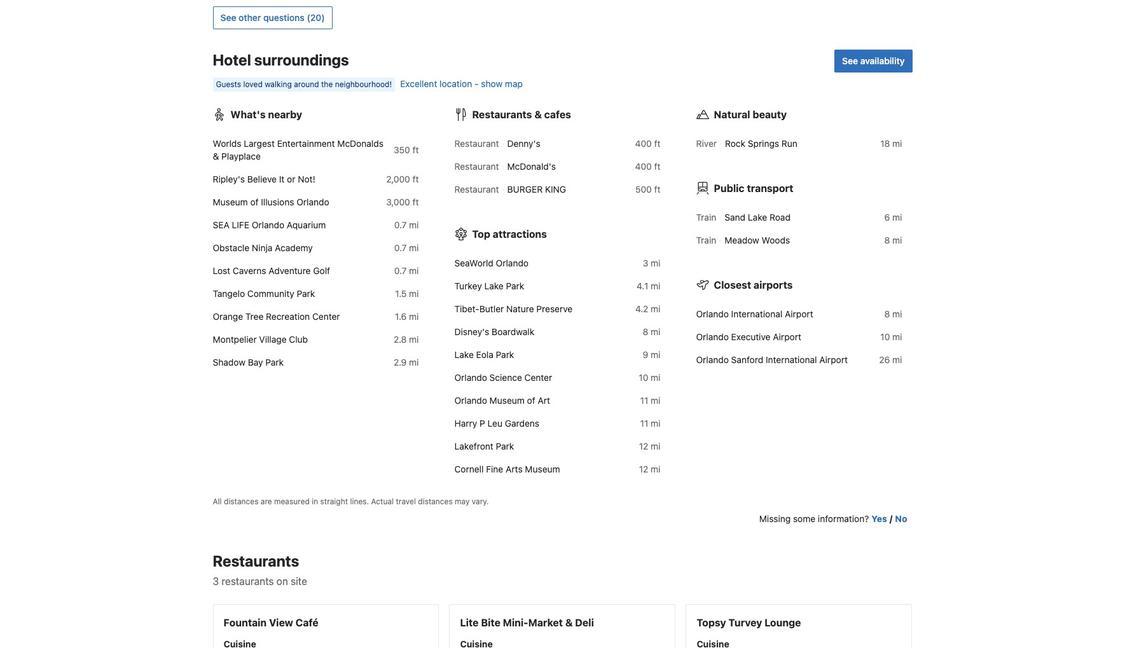 Task type: describe. For each thing, give the bounding box(es) containing it.
top
[[472, 228, 490, 240]]

straight
[[320, 497, 348, 506]]

3 inside the restaurants 3 restaurants on site
[[213, 575, 219, 587]]

restaurant for mcdonald's
[[454, 161, 499, 172]]

see for see other questions (20)
[[220, 12, 236, 23]]

12 for cornell fine arts museum
[[639, 463, 648, 474]]

not!
[[298, 173, 315, 184]]

public transport
[[714, 182, 794, 194]]

springs
[[748, 138, 779, 149]]

& for worlds largest entertainment mcdonalds & playplace
[[213, 151, 219, 161]]

park for turkey lake park
[[506, 280, 524, 291]]

orlando left executive
[[696, 331, 729, 342]]

see other questions (20) button
[[213, 6, 333, 29]]

8 mi for disney's boardwalk
[[643, 326, 661, 337]]

0 vertical spatial 8 mi
[[885, 234, 902, 245]]

orlando up "harry"
[[454, 395, 487, 406]]

yes button
[[872, 512, 887, 525]]

park for tangelo community park
[[297, 288, 315, 299]]

tibet-butler nature preserve
[[454, 303, 573, 314]]

orlando down top attractions
[[496, 257, 529, 268]]

& for lite bite mini-market & deli
[[565, 617, 573, 628]]

400 ft for denny's
[[635, 138, 661, 149]]

natural
[[714, 109, 750, 120]]

river
[[696, 138, 717, 149]]

fine
[[486, 463, 503, 474]]

mi for orlando museum of art
[[651, 395, 661, 406]]

golf
[[313, 265, 330, 276]]

loved
[[243, 79, 263, 89]]

18
[[881, 138, 890, 149]]

closest
[[714, 279, 751, 290]]

4.1 mi
[[637, 280, 661, 291]]

sand lake road
[[725, 212, 791, 222]]

ripley's believe it or not!
[[213, 173, 315, 184]]

tibet-
[[454, 303, 479, 314]]

tangelo community park
[[213, 288, 315, 299]]

1 vertical spatial of
[[527, 395, 535, 406]]

seaworld
[[454, 257, 494, 268]]

lake for park
[[484, 280, 504, 291]]

0.7 mi for aquarium
[[394, 219, 419, 230]]

airports
[[754, 279, 793, 290]]

2 horizontal spatial museum
[[525, 463, 560, 474]]

surroundings
[[254, 51, 349, 68]]

train for meadow woods
[[696, 234, 716, 245]]

11 mi for harry p leu gardens
[[640, 418, 661, 428]]

2 0.7 from the top
[[394, 242, 407, 253]]

sand
[[725, 212, 746, 222]]

8 for disney's boardwalk
[[643, 326, 648, 337]]

harry p leu gardens
[[454, 418, 539, 428]]

run
[[782, 138, 798, 149]]

12 mi for lakefront park
[[639, 441, 661, 451]]

cafes
[[544, 109, 571, 120]]

meadow
[[725, 234, 759, 245]]

lines.
[[350, 497, 369, 506]]

mi for harry p leu gardens
[[651, 418, 661, 428]]

around
[[294, 79, 319, 89]]

art
[[538, 395, 550, 406]]

2.9
[[394, 357, 407, 367]]

fountain view café
[[224, 617, 318, 628]]

yes
[[872, 513, 887, 524]]

orlando left sanford
[[696, 354, 729, 365]]

park up cornell fine arts museum
[[496, 441, 514, 451]]

lake for road
[[748, 212, 767, 222]]

the
[[321, 79, 333, 89]]

400 for mcdonald's
[[635, 161, 652, 172]]

in
[[312, 497, 318, 506]]

1 distances from the left
[[224, 497, 259, 506]]

1 horizontal spatial museum
[[490, 395, 525, 406]]

orlando sanford international airport
[[696, 354, 848, 365]]

believe
[[247, 173, 277, 184]]

all distances are measured in straight lines. actual travel distances may vary.
[[213, 497, 489, 506]]

bite
[[481, 617, 501, 628]]

mi for disney's boardwalk
[[651, 326, 661, 337]]

mcdonald's
[[507, 161, 556, 172]]

on
[[277, 575, 288, 587]]

missing some information? yes / no
[[759, 513, 907, 524]]

mi for orlando sanford international airport
[[893, 354, 902, 365]]

11 for orlando museum of art
[[640, 395, 648, 406]]

academy
[[275, 242, 313, 253]]

preserve
[[536, 303, 573, 314]]

shadow
[[213, 357, 245, 367]]

12 for lakefront park
[[639, 441, 648, 451]]

1.5 mi
[[395, 288, 419, 299]]

playplace
[[221, 151, 261, 161]]

see availability
[[842, 55, 905, 66]]

excellent location - show map
[[400, 78, 523, 89]]

nature
[[506, 303, 534, 314]]

what's
[[231, 109, 266, 120]]

neighbourhood!
[[335, 79, 392, 89]]

guests
[[216, 79, 241, 89]]

harry
[[454, 418, 477, 428]]

0 vertical spatial international
[[731, 308, 783, 319]]

restaurants & cafes
[[472, 109, 571, 120]]

worlds
[[213, 138, 241, 149]]

excellent
[[400, 78, 437, 89]]

map
[[505, 78, 523, 89]]

attractions
[[493, 228, 547, 240]]

boardwalk
[[492, 326, 534, 337]]

restaurant for burger king
[[454, 184, 499, 194]]

mi for orange tree recreation center
[[409, 311, 419, 322]]

orlando down "not!"
[[297, 196, 329, 207]]

0 horizontal spatial lake
[[454, 349, 474, 360]]

9
[[643, 349, 648, 360]]

shadow bay park
[[213, 357, 284, 367]]

disney's boardwalk
[[454, 326, 534, 337]]

turkey lake park
[[454, 280, 524, 291]]

availability
[[860, 55, 905, 66]]

3 mi
[[643, 257, 661, 268]]

tangelo
[[213, 288, 245, 299]]

26 mi
[[879, 354, 902, 365]]

mi for sea life orlando aquarium
[[409, 219, 419, 230]]

see for see availability
[[842, 55, 858, 66]]

closest airports
[[714, 279, 793, 290]]

park for shadow bay park
[[265, 357, 284, 367]]

0 vertical spatial of
[[250, 196, 259, 207]]

0 vertical spatial &
[[535, 109, 542, 120]]

1 horizontal spatial 3
[[643, 257, 648, 268]]

4.2 mi
[[635, 303, 661, 314]]

2 vertical spatial airport
[[819, 354, 848, 365]]

350
[[394, 144, 410, 155]]

largest
[[244, 138, 275, 149]]

8 mi for orlando international airport
[[885, 308, 902, 319]]

mi for obstacle ninja academy
[[409, 242, 419, 253]]

transport
[[747, 182, 794, 194]]

questions
[[263, 12, 305, 23]]

top attractions
[[472, 228, 547, 240]]

2,000
[[386, 173, 410, 184]]

2.8
[[394, 334, 407, 345]]

mi for shadow bay park
[[409, 357, 419, 367]]

topsy turvey lounge
[[697, 617, 801, 628]]



Task type: vqa. For each thing, say whether or not it's contained in the screenshot.
is
no



Task type: locate. For each thing, give the bounding box(es) containing it.
1 horizontal spatial distances
[[418, 497, 453, 506]]

1 vertical spatial 400 ft
[[635, 161, 661, 172]]

1 train from the top
[[696, 212, 716, 222]]

1 vertical spatial 8
[[885, 308, 890, 319]]

cornell
[[454, 463, 484, 474]]

mi for montpelier village club
[[409, 334, 419, 345]]

see inside see availability button
[[842, 55, 858, 66]]

village
[[259, 334, 287, 345]]

18 mi
[[881, 138, 902, 149]]

public
[[714, 182, 745, 194]]

museum right arts
[[525, 463, 560, 474]]

1 vertical spatial 3
[[213, 575, 219, 587]]

lakefront park
[[454, 441, 514, 451]]

turvey
[[729, 617, 762, 628]]

0 vertical spatial 12 mi
[[639, 441, 661, 451]]

train
[[696, 212, 716, 222], [696, 234, 716, 245]]

500 ft
[[635, 184, 661, 194]]

0 horizontal spatial distances
[[224, 497, 259, 506]]

0 vertical spatial lake
[[748, 212, 767, 222]]

see availability button
[[835, 49, 912, 72]]

11
[[640, 395, 648, 406], [640, 418, 648, 428]]

sanford
[[731, 354, 763, 365]]

mi for orlando executive airport
[[893, 331, 902, 342]]

center up art
[[525, 372, 552, 383]]

of left illusions
[[250, 196, 259, 207]]

measured
[[274, 497, 310, 506]]

8 for orlando international airport
[[885, 308, 890, 319]]

other
[[239, 12, 261, 23]]

0 vertical spatial center
[[312, 311, 340, 322]]

restaurants for restaurants 3 restaurants on site
[[213, 552, 299, 570]]

restaurants up restaurants
[[213, 552, 299, 570]]

0 vertical spatial 0.7 mi
[[394, 219, 419, 230]]

1 11 from the top
[[640, 395, 648, 406]]

3 0.7 from the top
[[394, 265, 407, 276]]

0 vertical spatial 400
[[635, 138, 652, 149]]

mi for lake eola park
[[651, 349, 661, 360]]

no button
[[895, 512, 907, 525]]

1 vertical spatial &
[[213, 151, 219, 161]]

10 up 26
[[881, 331, 890, 342]]

restaurants down show
[[472, 109, 532, 120]]

8 mi down the 6 mi
[[885, 234, 902, 245]]

train for sand lake road
[[696, 212, 716, 222]]

road
[[770, 212, 791, 222]]

sea
[[213, 219, 229, 230]]

0 vertical spatial 11 mi
[[640, 395, 661, 406]]

1 vertical spatial airport
[[773, 331, 801, 342]]

orlando down lake eola park at left bottom
[[454, 372, 487, 383]]

2 vertical spatial restaurant
[[454, 184, 499, 194]]

& left deli
[[565, 617, 573, 628]]

1 vertical spatial 10
[[639, 372, 648, 383]]

10 for orlando science center
[[639, 372, 648, 383]]

1 vertical spatial 12 mi
[[639, 463, 661, 474]]

2 0.7 mi from the top
[[394, 242, 419, 253]]

0 vertical spatial museum
[[213, 196, 248, 207]]

& down worlds
[[213, 151, 219, 161]]

see left availability
[[842, 55, 858, 66]]

airport up orlando sanford international airport
[[773, 331, 801, 342]]

restaurant left mcdonald's
[[454, 161, 499, 172]]

leu
[[488, 418, 503, 428]]

0 horizontal spatial restaurants
[[213, 552, 299, 570]]

1 400 ft from the top
[[635, 138, 661, 149]]

caverns
[[233, 265, 266, 276]]

distances left may
[[418, 497, 453, 506]]

vary.
[[472, 497, 489, 506]]

& left cafes
[[535, 109, 542, 120]]

orange tree recreation center
[[213, 311, 340, 322]]

1 horizontal spatial see
[[842, 55, 858, 66]]

1 vertical spatial 10 mi
[[639, 372, 661, 383]]

10 mi
[[881, 331, 902, 342], [639, 372, 661, 383]]

0 horizontal spatial 10
[[639, 372, 648, 383]]

orange
[[213, 311, 243, 322]]

1 vertical spatial lake
[[484, 280, 504, 291]]

some
[[793, 513, 816, 524]]

rock springs run
[[725, 138, 798, 149]]

see inside see other questions (20) button
[[220, 12, 236, 23]]

11 for harry p leu gardens
[[640, 418, 648, 428]]

lake left eola
[[454, 349, 474, 360]]

mi for seaworld orlando
[[651, 257, 661, 268]]

restaurant left denny's
[[454, 138, 499, 149]]

gardens
[[505, 418, 539, 428]]

museum of illusions orlando
[[213, 196, 329, 207]]

0.7 mi
[[394, 219, 419, 230], [394, 242, 419, 253], [394, 265, 419, 276]]

& inside worlds largest entertainment mcdonalds & playplace
[[213, 151, 219, 161]]

lake eola park
[[454, 349, 514, 360]]

train left sand
[[696, 212, 716, 222]]

2 restaurant from the top
[[454, 161, 499, 172]]

0.7
[[394, 219, 407, 230], [394, 242, 407, 253], [394, 265, 407, 276]]

museum down ripley's
[[213, 196, 248, 207]]

2 11 mi from the top
[[640, 418, 661, 428]]

2 horizontal spatial &
[[565, 617, 573, 628]]

1 vertical spatial center
[[525, 372, 552, 383]]

1 vertical spatial museum
[[490, 395, 525, 406]]

1 vertical spatial 400
[[635, 161, 652, 172]]

see
[[220, 12, 236, 23], [842, 55, 858, 66]]

10 mi down 9 mi
[[639, 372, 661, 383]]

0.7 mi for golf
[[394, 265, 419, 276]]

8 down the 6
[[885, 234, 890, 245]]

worlds largest entertainment mcdonalds & playplace
[[213, 138, 384, 161]]

10
[[881, 331, 890, 342], [639, 372, 648, 383]]

airport left 26
[[819, 354, 848, 365]]

0 horizontal spatial &
[[213, 151, 219, 161]]

0 vertical spatial restaurant
[[454, 138, 499, 149]]

entertainment
[[277, 138, 335, 149]]

2 400 from the top
[[635, 161, 652, 172]]

park for lake eola park
[[496, 349, 514, 360]]

1 horizontal spatial restaurants
[[472, 109, 532, 120]]

4.2
[[635, 303, 648, 314]]

park down golf
[[297, 288, 315, 299]]

mi for lakefront park
[[651, 441, 661, 451]]

0 horizontal spatial see
[[220, 12, 236, 23]]

8 mi up 9 mi
[[643, 326, 661, 337]]

lite bite mini-market & deli
[[460, 617, 594, 628]]

8 mi up 26 mi
[[885, 308, 902, 319]]

mi for tangelo community park
[[409, 288, 419, 299]]

3,000
[[386, 196, 410, 207]]

see left other
[[220, 12, 236, 23]]

hotel surroundings
[[213, 51, 349, 68]]

9 mi
[[643, 349, 661, 360]]

of left art
[[527, 395, 535, 406]]

bay
[[248, 357, 263, 367]]

1 restaurant from the top
[[454, 138, 499, 149]]

(20)
[[307, 12, 325, 23]]

1 11 mi from the top
[[640, 395, 661, 406]]

1 horizontal spatial &
[[535, 109, 542, 120]]

restaurants 3 restaurants on site
[[213, 552, 307, 587]]

12 mi for cornell fine arts museum
[[639, 463, 661, 474]]

11 mi for orlando museum of art
[[640, 395, 661, 406]]

1 vertical spatial 0.7 mi
[[394, 242, 419, 253]]

8 up 26
[[885, 308, 890, 319]]

museum
[[213, 196, 248, 207], [490, 395, 525, 406], [525, 463, 560, 474]]

2 vertical spatial 0.7
[[394, 265, 407, 276]]

beauty
[[753, 109, 787, 120]]

3 restaurant from the top
[[454, 184, 499, 194]]

market
[[528, 617, 563, 628]]

2 distances from the left
[[418, 497, 453, 506]]

1 vertical spatial 0.7
[[394, 242, 407, 253]]

2 vertical spatial &
[[565, 617, 573, 628]]

deli
[[575, 617, 594, 628]]

2 vertical spatial museum
[[525, 463, 560, 474]]

0 vertical spatial 10 mi
[[881, 331, 902, 342]]

woods
[[762, 234, 790, 245]]

mi for turkey lake park
[[651, 280, 661, 291]]

1 12 from the top
[[639, 441, 648, 451]]

1 vertical spatial train
[[696, 234, 716, 245]]

0 vertical spatial 12
[[639, 441, 648, 451]]

1 vertical spatial international
[[766, 354, 817, 365]]

airport for orlando international airport
[[785, 308, 813, 319]]

are
[[261, 497, 272, 506]]

sea life orlando aquarium
[[213, 219, 326, 230]]

2 vertical spatial 8 mi
[[643, 326, 661, 337]]

0 vertical spatial see
[[220, 12, 236, 23]]

seaworld orlando
[[454, 257, 529, 268]]

2 vertical spatial lake
[[454, 349, 474, 360]]

2.9 mi
[[394, 357, 419, 367]]

400 ft for mcdonald's
[[635, 161, 661, 172]]

museum down science
[[490, 395, 525, 406]]

1 0.7 mi from the top
[[394, 219, 419, 230]]

orlando down closest
[[696, 308, 729, 319]]

10 mi for center
[[639, 372, 661, 383]]

8
[[885, 234, 890, 245], [885, 308, 890, 319], [643, 326, 648, 337]]

2 11 from the top
[[640, 418, 648, 428]]

café
[[296, 617, 318, 628]]

travel
[[396, 497, 416, 506]]

orlando down museum of illusions orlando
[[252, 219, 284, 230]]

0 vertical spatial train
[[696, 212, 716, 222]]

2 horizontal spatial lake
[[748, 212, 767, 222]]

0 horizontal spatial of
[[250, 196, 259, 207]]

or
[[287, 173, 295, 184]]

restaurant up top
[[454, 184, 499, 194]]

11 mi
[[640, 395, 661, 406], [640, 418, 661, 428]]

0.7 for golf
[[394, 265, 407, 276]]

park up tibet-butler nature preserve
[[506, 280, 524, 291]]

mi for lost caverns adventure golf
[[409, 265, 419, 276]]

park right 'bay'
[[265, 357, 284, 367]]

international right sanford
[[766, 354, 817, 365]]

0 vertical spatial 8
[[885, 234, 890, 245]]

4.1
[[637, 280, 648, 291]]

see other questions (20)
[[220, 12, 325, 23]]

3 0.7 mi from the top
[[394, 265, 419, 276]]

information?
[[818, 513, 869, 524]]

0 vertical spatial airport
[[785, 308, 813, 319]]

no
[[895, 513, 907, 524]]

3 left restaurants
[[213, 575, 219, 587]]

12 mi
[[639, 441, 661, 451], [639, 463, 661, 474]]

1 horizontal spatial 10 mi
[[881, 331, 902, 342]]

turkey
[[454, 280, 482, 291]]

2 vertical spatial 0.7 mi
[[394, 265, 419, 276]]

mi for tibet-butler nature preserve
[[651, 303, 661, 314]]

10 down 9
[[639, 372, 648, 383]]

1 horizontal spatial lake
[[484, 280, 504, 291]]

meadow woods
[[725, 234, 790, 245]]

airport down airports
[[785, 308, 813, 319]]

-
[[475, 78, 479, 89]]

1 vertical spatial 8 mi
[[885, 308, 902, 319]]

airport for orlando executive airport
[[773, 331, 801, 342]]

2 400 ft from the top
[[635, 161, 661, 172]]

1 horizontal spatial center
[[525, 372, 552, 383]]

400 for denny's
[[635, 138, 652, 149]]

0 horizontal spatial 3
[[213, 575, 219, 587]]

lake right sand
[[748, 212, 767, 222]]

0 horizontal spatial 10 mi
[[639, 372, 661, 383]]

3 up 4.1 mi
[[643, 257, 648, 268]]

1 vertical spatial 11
[[640, 418, 648, 428]]

3
[[643, 257, 648, 268], [213, 575, 219, 587]]

excellent location - show map link
[[400, 78, 523, 89]]

1 horizontal spatial 10
[[881, 331, 890, 342]]

international up executive
[[731, 308, 783, 319]]

1 vertical spatial restaurant
[[454, 161, 499, 172]]

0.7 for aquarium
[[394, 219, 407, 230]]

0 vertical spatial 11
[[640, 395, 648, 406]]

it
[[279, 173, 285, 184]]

1.6
[[395, 311, 407, 322]]

1 vertical spatial 12
[[639, 463, 648, 474]]

lost
[[213, 265, 230, 276]]

restaurants for restaurants & cafes
[[472, 109, 532, 120]]

2 train from the top
[[696, 234, 716, 245]]

train left meadow
[[696, 234, 716, 245]]

1 12 mi from the top
[[639, 441, 661, 451]]

0 vertical spatial 3
[[643, 257, 648, 268]]

obstacle
[[213, 242, 249, 253]]

10 mi for airport
[[881, 331, 902, 342]]

mcdonalds
[[337, 138, 384, 149]]

1 vertical spatial 11 mi
[[640, 418, 661, 428]]

2 12 from the top
[[639, 463, 648, 474]]

mi for cornell fine arts museum
[[651, 463, 661, 474]]

restaurants inside the restaurants 3 restaurants on site
[[213, 552, 299, 570]]

lounge
[[765, 617, 801, 628]]

2 vertical spatial 8
[[643, 326, 648, 337]]

mi for orlando international airport
[[893, 308, 902, 319]]

1 horizontal spatial of
[[527, 395, 535, 406]]

fountain
[[224, 617, 267, 628]]

orlando international airport
[[696, 308, 813, 319]]

0 vertical spatial 400 ft
[[635, 138, 661, 149]]

2 12 mi from the top
[[639, 463, 661, 474]]

0 vertical spatial restaurants
[[472, 109, 532, 120]]

0 horizontal spatial center
[[312, 311, 340, 322]]

1 vertical spatial see
[[842, 55, 858, 66]]

natural beauty
[[714, 109, 787, 120]]

10 for orlando executive airport
[[881, 331, 890, 342]]

center right recreation
[[312, 311, 340, 322]]

0 horizontal spatial museum
[[213, 196, 248, 207]]

0 vertical spatial 0.7
[[394, 219, 407, 230]]

mi for orlando science center
[[651, 372, 661, 383]]

lake up butler
[[484, 280, 504, 291]]

6
[[885, 212, 890, 222]]

arts
[[506, 463, 523, 474]]

show
[[481, 78, 503, 89]]

1 0.7 from the top
[[394, 219, 407, 230]]

restaurant for denny's
[[454, 138, 499, 149]]

distances right all
[[224, 497, 259, 506]]

park right eola
[[496, 349, 514, 360]]

0 vertical spatial 10
[[881, 331, 890, 342]]

international
[[731, 308, 783, 319], [766, 354, 817, 365]]

1 400 from the top
[[635, 138, 652, 149]]

10 mi up 26 mi
[[881, 331, 902, 342]]

1 vertical spatial restaurants
[[213, 552, 299, 570]]

350 ft
[[394, 144, 419, 155]]

8 up 9
[[643, 326, 648, 337]]

mini-
[[503, 617, 528, 628]]



